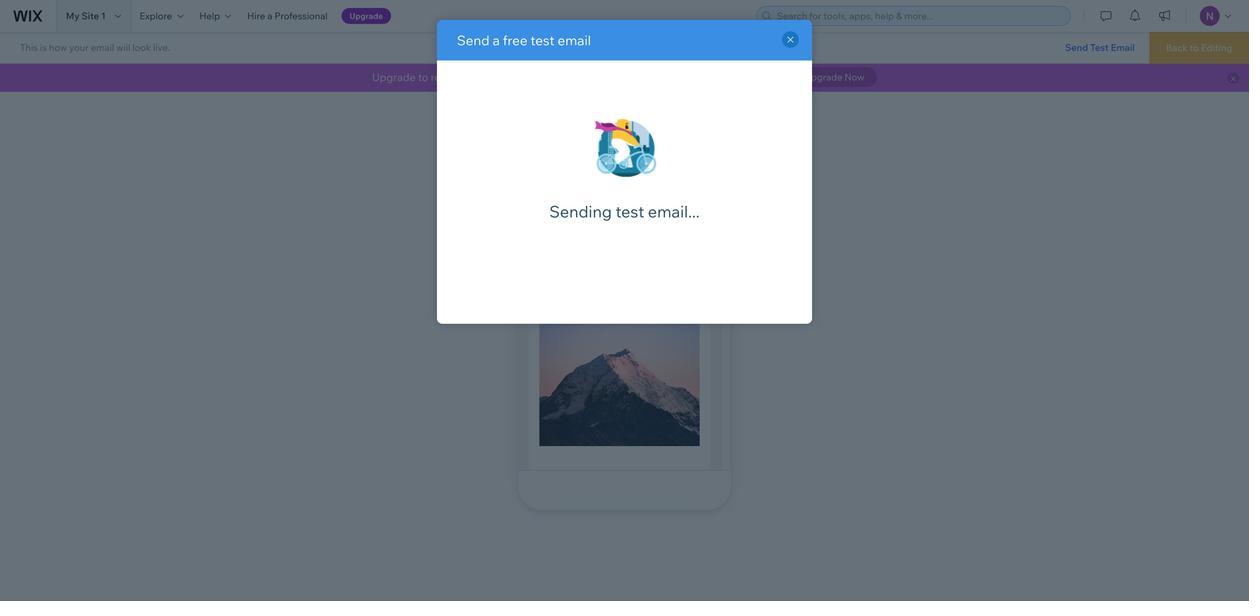 Task type: locate. For each thing, give the bounding box(es) containing it.
test right free
[[531, 32, 555, 49]]

sending
[[549, 202, 612, 222]]

to inside button
[[1190, 42, 1199, 54]]

a right hire
[[267, 10, 272, 22]]

site
[[82, 10, 99, 22]]

0 horizontal spatial test
[[531, 32, 555, 49]]

0 horizontal spatial email
[[91, 42, 114, 53]]

0 horizontal spatial to
[[418, 71, 428, 84]]

send left test
[[1065, 42, 1088, 53]]

1 horizontal spatial test
[[616, 202, 644, 222]]

to for upgrade
[[418, 71, 428, 84]]

1 horizontal spatial a
[[493, 32, 500, 49]]

1 vertical spatial test
[[616, 202, 644, 222]]

per
[[710, 71, 726, 84]]

1 horizontal spatial send
[[1065, 42, 1088, 53]]

back to editing button
[[1149, 32, 1249, 64]]

send a free test email
[[457, 32, 591, 49]]

upgrade inside button
[[350, 11, 383, 21]]

send
[[620, 71, 645, 84]]

emails left per at the right top
[[675, 71, 707, 84]]

my site 1
[[66, 10, 106, 22]]

professional
[[275, 10, 328, 22]]

0 vertical spatial a
[[267, 10, 272, 22]]

this
[[20, 42, 38, 53]]

1 horizontal spatial to
[[1190, 42, 1199, 54]]

upgrade for upgrade now
[[804, 71, 843, 83]]

to for back
[[1190, 42, 1199, 54]]

upgrade left now
[[804, 71, 843, 83]]

your
[[69, 42, 89, 53]]

email left will
[[91, 42, 114, 53]]

upgrade
[[350, 11, 383, 21], [372, 71, 416, 84], [804, 71, 843, 83]]

upgrade left remove
[[372, 71, 416, 84]]

my
[[66, 10, 79, 22]]

1 horizontal spatial emails
[[675, 71, 707, 84]]

emails left and
[[565, 71, 597, 84]]

0 vertical spatial to
[[1190, 42, 1199, 54]]

send up wix
[[457, 32, 490, 49]]

to right back
[[1190, 42, 1199, 54]]

look
[[132, 42, 151, 53]]

email up upgrade to remove wix branding from emails and send more emails per month.
[[558, 32, 591, 49]]

this is how your email will look live.
[[20, 42, 170, 53]]

a
[[267, 10, 272, 22], [493, 32, 500, 49]]

email
[[558, 32, 591, 49], [91, 42, 114, 53]]

month.
[[729, 71, 764, 84]]

0 horizontal spatial send
[[457, 32, 490, 49]]

to left remove
[[418, 71, 428, 84]]

0 horizontal spatial emails
[[565, 71, 597, 84]]

1 vertical spatial to
[[418, 71, 428, 84]]

to
[[1190, 42, 1199, 54], [418, 71, 428, 84]]

emails
[[565, 71, 597, 84], [675, 71, 707, 84]]

Search for tools, apps, help & more... field
[[773, 7, 1066, 25]]

from
[[539, 71, 562, 84]]

and
[[599, 71, 618, 84]]

test
[[1090, 42, 1109, 53]]

upgrade button
[[342, 8, 391, 24]]

1 horizontal spatial email
[[558, 32, 591, 49]]

wix
[[470, 71, 489, 84]]

live.
[[153, 42, 170, 53]]

upgrade now link
[[792, 67, 877, 87]]

editing
[[1201, 42, 1233, 54]]

test
[[531, 32, 555, 49], [616, 202, 644, 222]]

a left free
[[493, 32, 500, 49]]

send
[[457, 32, 490, 49], [1065, 42, 1088, 53]]

0 horizontal spatial a
[[267, 10, 272, 22]]

1 vertical spatial a
[[493, 32, 500, 49]]

now
[[845, 71, 864, 83]]

upgrade now
[[804, 71, 864, 83]]

upgrade right professional
[[350, 11, 383, 21]]

test left the email...
[[616, 202, 644, 222]]



Task type: describe. For each thing, give the bounding box(es) containing it.
send for send a free test email
[[457, 32, 490, 49]]

send for send test email
[[1065, 42, 1088, 53]]

a for free
[[493, 32, 500, 49]]

email for your
[[91, 42, 114, 53]]

email for test
[[558, 32, 591, 49]]

send test email
[[1065, 42, 1135, 53]]

help button
[[191, 0, 239, 32]]

back
[[1166, 42, 1188, 54]]

email
[[1111, 42, 1135, 53]]

how
[[49, 42, 67, 53]]

back to editing
[[1166, 42, 1233, 54]]

help
[[199, 10, 220, 22]]

1 emails from the left
[[565, 71, 597, 84]]

explore
[[140, 10, 172, 22]]

upgrade for upgrade
[[350, 11, 383, 21]]

upgrade for upgrade to remove wix branding from emails and send more emails per month.
[[372, 71, 416, 84]]

hire a professional link
[[239, 0, 336, 32]]

0 vertical spatial test
[[531, 32, 555, 49]]

1
[[101, 10, 106, 22]]

upgrade to remove wix branding from emails and send more emails per month.
[[372, 71, 766, 84]]

a for professional
[[267, 10, 272, 22]]

more
[[647, 71, 673, 84]]

2 emails from the left
[[675, 71, 707, 84]]

sending test email...
[[549, 202, 700, 222]]

hire a professional
[[247, 10, 328, 22]]

hire
[[247, 10, 265, 22]]

is
[[40, 42, 47, 53]]

remove
[[431, 71, 468, 84]]

will
[[116, 42, 130, 53]]

free
[[503, 32, 528, 49]]

email...
[[648, 202, 700, 222]]

branding
[[491, 71, 536, 84]]



Task type: vqa. For each thing, say whether or not it's contained in the screenshot.
Sidebar element
no



